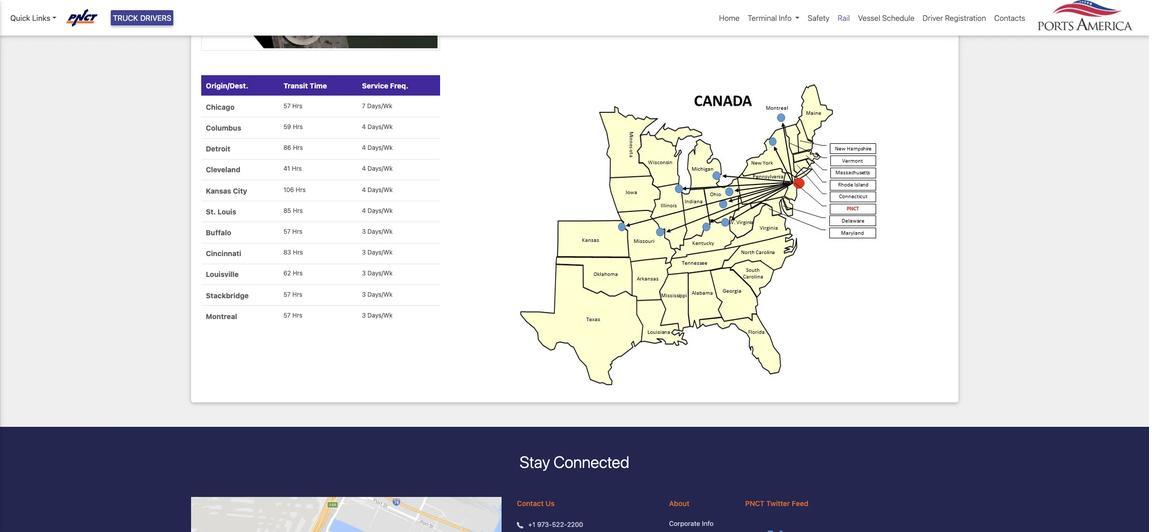 Task type: vqa. For each thing, say whether or not it's contained in the screenshot.
3rd Less DROPDOWN BUTTON from the top of the page
no



Task type: describe. For each thing, give the bounding box(es) containing it.
service freq.
[[362, 81, 408, 90]]

registration
[[945, 13, 986, 22]]

days/wk for columbus
[[368, 123, 393, 131]]

vessel
[[858, 13, 881, 22]]

522-
[[552, 521, 567, 529]]

59 hrs
[[284, 123, 303, 131]]

57 for montreal
[[284, 312, 291, 319]]

7 days/wk
[[362, 102, 392, 110]]

safety
[[808, 13, 830, 22]]

86 hrs
[[284, 144, 303, 152]]

days/wk for chicago
[[367, 102, 392, 110]]

hrs for louisville
[[293, 270, 303, 277]]

57 hrs for chicago
[[284, 102, 302, 110]]

stay connected
[[520, 453, 630, 472]]

hrs for montreal
[[292, 312, 302, 319]]

85 hrs
[[284, 207, 303, 214]]

terminal info
[[748, 13, 792, 22]]

59
[[284, 123, 291, 131]]

+1 973-522-2200
[[528, 521, 583, 529]]

us
[[546, 499, 555, 508]]

links
[[32, 13, 50, 22]]

4 for st. louis
[[362, 207, 366, 214]]

days/wk for cincinnati
[[368, 249, 393, 256]]

origin/dest.
[[206, 81, 248, 90]]

3 for buffalo
[[362, 228, 366, 235]]

rail
[[838, 13, 850, 22]]

106
[[284, 186, 294, 193]]

3 for cincinnati
[[362, 249, 366, 256]]

corporate info
[[669, 520, 714, 528]]

detroit
[[206, 144, 230, 153]]

62
[[284, 270, 291, 277]]

service
[[362, 81, 388, 90]]

4 for kansas city
[[362, 186, 366, 193]]

83
[[284, 249, 291, 256]]

vessel schedule
[[858, 13, 915, 22]]

1 vertical spatial rail image
[[512, 75, 891, 393]]

hrs for cleveland
[[292, 165, 302, 173]]

3 for montreal
[[362, 312, 366, 319]]

terminal info link
[[744, 8, 804, 28]]

kansas city
[[206, 186, 247, 195]]

quick links
[[10, 13, 50, 22]]

57 hrs for buffalo
[[284, 228, 302, 235]]

quick links link
[[10, 12, 56, 24]]

3 days/wk for cincinnati
[[362, 249, 393, 256]]

days/wk for detroit
[[368, 144, 393, 152]]

57 for stackbridge
[[284, 291, 291, 298]]

columbus
[[206, 124, 241, 132]]

connected
[[554, 453, 630, 472]]

freq.
[[390, 81, 408, 90]]

days/wk for montreal
[[368, 312, 393, 319]]

hrs for cincinnati
[[293, 249, 303, 256]]

4 days/wk for kansas city
[[362, 186, 393, 193]]

chicago
[[206, 103, 235, 111]]

4 for cleveland
[[362, 165, 366, 173]]

twitter
[[767, 499, 790, 508]]

home link
[[715, 8, 744, 28]]

truck
[[113, 13, 138, 22]]

62 hrs
[[284, 270, 303, 277]]

rail link
[[834, 8, 854, 28]]

days/wk for cleveland
[[368, 165, 393, 173]]

106 hrs
[[284, 186, 306, 193]]

contacts link
[[991, 8, 1030, 28]]

city
[[233, 186, 247, 195]]



Task type: locate. For each thing, give the bounding box(es) containing it.
7
[[362, 102, 366, 110]]

hrs for columbus
[[293, 123, 303, 131]]

contacts
[[995, 13, 1026, 22]]

stay
[[520, 453, 550, 472]]

rail image
[[201, 0, 440, 51], [512, 75, 891, 393]]

home
[[719, 13, 740, 22]]

41 hrs
[[284, 165, 302, 173]]

3 57 hrs from the top
[[284, 291, 302, 298]]

3 days/wk for stackbridge
[[362, 291, 393, 298]]

contact
[[517, 499, 544, 508]]

info right corporate
[[702, 520, 714, 528]]

info inside corporate info link
[[702, 520, 714, 528]]

pnct
[[745, 499, 765, 508]]

0 vertical spatial rail image
[[201, 0, 440, 51]]

1 3 from the top
[[362, 228, 366, 235]]

3 for louisville
[[362, 270, 366, 277]]

schedule
[[883, 13, 915, 22]]

corporate
[[669, 520, 700, 528]]

5 4 from the top
[[362, 207, 366, 214]]

4 3 days/wk from the top
[[362, 291, 393, 298]]

pnct twitter feed
[[745, 499, 809, 508]]

41
[[284, 165, 290, 173]]

time
[[310, 81, 327, 90]]

days/wk for stackbridge
[[368, 291, 393, 298]]

3 days/wk
[[362, 228, 393, 235], [362, 249, 393, 256], [362, 270, 393, 277], [362, 291, 393, 298], [362, 312, 393, 319]]

3
[[362, 228, 366, 235], [362, 249, 366, 256], [362, 270, 366, 277], [362, 291, 366, 298], [362, 312, 366, 319]]

2 3 from the top
[[362, 249, 366, 256]]

4 57 hrs from the top
[[284, 312, 302, 319]]

4 for detroit
[[362, 144, 366, 152]]

4 4 from the top
[[362, 186, 366, 193]]

hrs for kansas city
[[296, 186, 306, 193]]

safety link
[[804, 8, 834, 28]]

+1
[[528, 521, 536, 529]]

hrs for st. louis
[[293, 207, 303, 214]]

2200
[[567, 521, 583, 529]]

3 4 from the top
[[362, 165, 366, 173]]

info
[[779, 13, 792, 22], [702, 520, 714, 528]]

corporate info link
[[669, 519, 730, 529]]

feed
[[792, 499, 809, 508]]

4 days/wk for columbus
[[362, 123, 393, 131]]

57 hrs
[[284, 102, 302, 110], [284, 228, 302, 235], [284, 291, 302, 298], [284, 312, 302, 319]]

about
[[669, 499, 690, 508]]

louis
[[218, 207, 236, 216]]

57
[[284, 102, 291, 110], [284, 228, 291, 235], [284, 291, 291, 298], [284, 312, 291, 319]]

vessel schedule link
[[854, 8, 919, 28]]

hrs for stackbridge
[[292, 291, 302, 298]]

4 days/wk for st. louis
[[362, 207, 393, 214]]

cleveland
[[206, 165, 240, 174]]

3 4 days/wk from the top
[[362, 165, 393, 173]]

1 57 hrs from the top
[[284, 102, 302, 110]]

5 3 from the top
[[362, 312, 366, 319]]

4 4 days/wk from the top
[[362, 186, 393, 193]]

driver registration
[[923, 13, 986, 22]]

hrs for chicago
[[292, 102, 302, 110]]

973-
[[537, 521, 552, 529]]

stackbridge
[[206, 291, 249, 300]]

quick
[[10, 13, 30, 22]]

57 for buffalo
[[284, 228, 291, 235]]

st. louis
[[206, 207, 236, 216]]

cincinnati
[[206, 249, 241, 258]]

info for terminal info
[[779, 13, 792, 22]]

1 horizontal spatial rail image
[[512, 75, 891, 393]]

1 4 days/wk from the top
[[362, 123, 393, 131]]

0 horizontal spatial info
[[702, 520, 714, 528]]

85
[[284, 207, 291, 214]]

57 hrs for stackbridge
[[284, 291, 302, 298]]

2 57 hrs from the top
[[284, 228, 302, 235]]

drivers
[[140, 13, 171, 22]]

57 for chicago
[[284, 102, 291, 110]]

hrs for detroit
[[293, 144, 303, 152]]

3 3 from the top
[[362, 270, 366, 277]]

86
[[284, 144, 291, 152]]

4 57 from the top
[[284, 312, 291, 319]]

2 57 from the top
[[284, 228, 291, 235]]

louisville
[[206, 270, 239, 279]]

4 days/wk for cleveland
[[362, 165, 393, 173]]

contact us
[[517, 499, 555, 508]]

+1 973-522-2200 link
[[528, 520, 583, 530]]

days/wk for kansas city
[[368, 186, 393, 193]]

truck drivers link
[[111, 10, 174, 26]]

1 vertical spatial info
[[702, 520, 714, 528]]

info inside terminal info link
[[779, 13, 792, 22]]

57 hrs for montreal
[[284, 312, 302, 319]]

4 days/wk
[[362, 123, 393, 131], [362, 144, 393, 152], [362, 165, 393, 173], [362, 186, 393, 193], [362, 207, 393, 214]]

buffalo
[[206, 228, 231, 237]]

4 for columbus
[[362, 123, 366, 131]]

0 horizontal spatial rail image
[[201, 0, 440, 51]]

5 4 days/wk from the top
[[362, 207, 393, 214]]

days/wk for louisville
[[368, 270, 393, 277]]

hrs for buffalo
[[292, 228, 302, 235]]

terminal
[[748, 13, 777, 22]]

days/wk
[[367, 102, 392, 110], [368, 123, 393, 131], [368, 144, 393, 152], [368, 165, 393, 173], [368, 186, 393, 193], [368, 207, 393, 214], [368, 228, 393, 235], [368, 249, 393, 256], [368, 270, 393, 277], [368, 291, 393, 298], [368, 312, 393, 319]]

1 horizontal spatial info
[[779, 13, 792, 22]]

days/wk for st. louis
[[368, 207, 393, 214]]

3 for stackbridge
[[362, 291, 366, 298]]

1 57 from the top
[[284, 102, 291, 110]]

kansas
[[206, 186, 231, 195]]

3 days/wk for louisville
[[362, 270, 393, 277]]

2 4 from the top
[[362, 144, 366, 152]]

4 3 from the top
[[362, 291, 366, 298]]

days/wk for buffalo
[[368, 228, 393, 235]]

3 3 days/wk from the top
[[362, 270, 393, 277]]

4 days/wk for detroit
[[362, 144, 393, 152]]

5 3 days/wk from the top
[[362, 312, 393, 319]]

st.
[[206, 207, 216, 216]]

driver
[[923, 13, 943, 22]]

info right 'terminal'
[[779, 13, 792, 22]]

2 4 days/wk from the top
[[362, 144, 393, 152]]

truck drivers
[[113, 13, 171, 22]]

1 4 from the top
[[362, 123, 366, 131]]

transit
[[284, 81, 308, 90]]

info for corporate info
[[702, 520, 714, 528]]

transit time
[[284, 81, 327, 90]]

hrs
[[292, 102, 302, 110], [293, 123, 303, 131], [293, 144, 303, 152], [292, 165, 302, 173], [296, 186, 306, 193], [293, 207, 303, 214], [292, 228, 302, 235], [293, 249, 303, 256], [293, 270, 303, 277], [292, 291, 302, 298], [292, 312, 302, 319]]

montreal
[[206, 312, 237, 321]]

0 vertical spatial info
[[779, 13, 792, 22]]

4
[[362, 123, 366, 131], [362, 144, 366, 152], [362, 165, 366, 173], [362, 186, 366, 193], [362, 207, 366, 214]]

2 3 days/wk from the top
[[362, 249, 393, 256]]

1 3 days/wk from the top
[[362, 228, 393, 235]]

3 days/wk for buffalo
[[362, 228, 393, 235]]

3 57 from the top
[[284, 291, 291, 298]]

driver registration link
[[919, 8, 991, 28]]

83 hrs
[[284, 249, 303, 256]]

3 days/wk for montreal
[[362, 312, 393, 319]]



